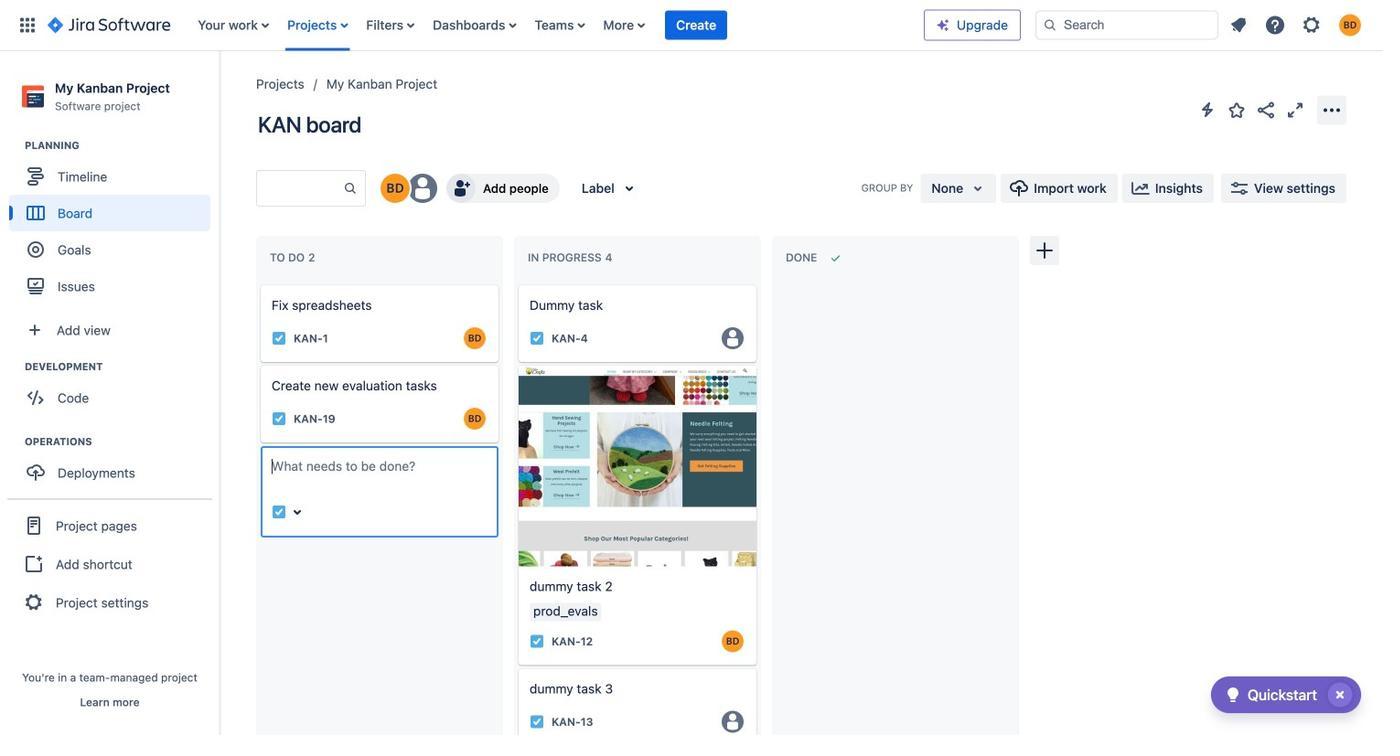 Task type: describe. For each thing, give the bounding box(es) containing it.
to do element
[[270, 251, 319, 264]]

enter full screen image
[[1285, 99, 1306, 121]]

goal image
[[27, 242, 44, 258]]

group for the development "image"
[[9, 360, 219, 422]]

1 vertical spatial task image
[[272, 412, 286, 426]]

settings image
[[1301, 14, 1323, 36]]

group for operations icon
[[9, 435, 219, 497]]

help image
[[1264, 14, 1286, 36]]

0 vertical spatial task image
[[530, 331, 544, 346]]

0 vertical spatial task image
[[272, 331, 286, 346]]

create column image
[[1034, 240, 1056, 262]]

search image
[[1043, 18, 1058, 32]]

What needs to be done? - Press the "Enter" key to submit or the "Escape" key to cancel. text field
[[272, 457, 488, 494]]

2 vertical spatial task image
[[530, 715, 544, 730]]

create issue image for the top task image
[[506, 353, 528, 375]]

create issue image for the 'to do' element on the top left of page
[[248, 273, 270, 295]]

sidebar navigation image
[[199, 73, 240, 110]]

operations image
[[3, 431, 25, 453]]

your profile and settings image
[[1339, 14, 1361, 36]]

Search this board text field
[[257, 172, 343, 205]]

sidebar element
[[0, 51, 220, 736]]

dismiss quickstart image
[[1326, 681, 1355, 710]]

development image
[[3, 356, 25, 378]]

heading for the development "image"
[[25, 360, 219, 374]]

in progress element
[[528, 251, 616, 264]]

planning image
[[3, 135, 25, 157]]

1 horizontal spatial list
[[1222, 9, 1372, 42]]

star kan board image
[[1226, 99, 1248, 121]]

add people image
[[450, 177, 472, 199]]



Task type: locate. For each thing, give the bounding box(es) containing it.
import image
[[1008, 177, 1030, 199]]

create issue image for in progress element
[[506, 273, 528, 295]]

create issue image
[[248, 353, 270, 375], [506, 353, 528, 375], [506, 656, 528, 678]]

Search field
[[1036, 11, 1219, 40]]

banner
[[0, 0, 1383, 51]]

automations menu button icon image
[[1197, 99, 1219, 121]]

create issue image
[[248, 273, 270, 295], [506, 273, 528, 295]]

more actions image
[[1321, 99, 1343, 121]]

jira software image
[[48, 14, 170, 36], [48, 14, 170, 36]]

notifications image
[[1228, 14, 1250, 36]]

0 horizontal spatial create issue image
[[248, 273, 270, 295]]

1 create issue image from the left
[[248, 273, 270, 295]]

1 vertical spatial task image
[[272, 505, 286, 520]]

view settings image
[[1229, 177, 1251, 199]]

heading
[[25, 138, 219, 153], [25, 360, 219, 374], [25, 435, 219, 449]]

task image
[[272, 331, 286, 346], [272, 412, 286, 426], [530, 715, 544, 730]]

None search field
[[1036, 11, 1219, 40]]

primary element
[[11, 0, 924, 51]]

1 heading from the top
[[25, 138, 219, 153]]

heading for operations icon
[[25, 435, 219, 449]]

list
[[189, 0, 924, 51], [1222, 9, 1372, 42]]

1 vertical spatial heading
[[25, 360, 219, 374]]

1 horizontal spatial create issue image
[[506, 273, 528, 295]]

create issue image for the top task icon
[[248, 353, 270, 375]]

2 heading from the top
[[25, 360, 219, 374]]

task image
[[530, 331, 544, 346], [272, 505, 286, 520], [530, 634, 544, 649]]

2 vertical spatial task image
[[530, 634, 544, 649]]

3 heading from the top
[[25, 435, 219, 449]]

2 vertical spatial heading
[[25, 435, 219, 449]]

2 create issue image from the left
[[506, 273, 528, 295]]

list item
[[665, 0, 728, 51]]

0 vertical spatial heading
[[25, 138, 219, 153]]

appswitcher icon image
[[16, 14, 38, 36]]

group for 'planning' image
[[9, 138, 219, 310]]

create issue image down in progress element
[[506, 273, 528, 295]]

heading for 'planning' image
[[25, 138, 219, 153]]

group
[[9, 138, 219, 310], [9, 360, 219, 422], [9, 435, 219, 497], [7, 499, 212, 629]]

0 horizontal spatial list
[[189, 0, 924, 51]]

create issue image down the 'to do' element on the top left of page
[[248, 273, 270, 295]]



Task type: vqa. For each thing, say whether or not it's contained in the screenshot.
Arrow Up icon
no



